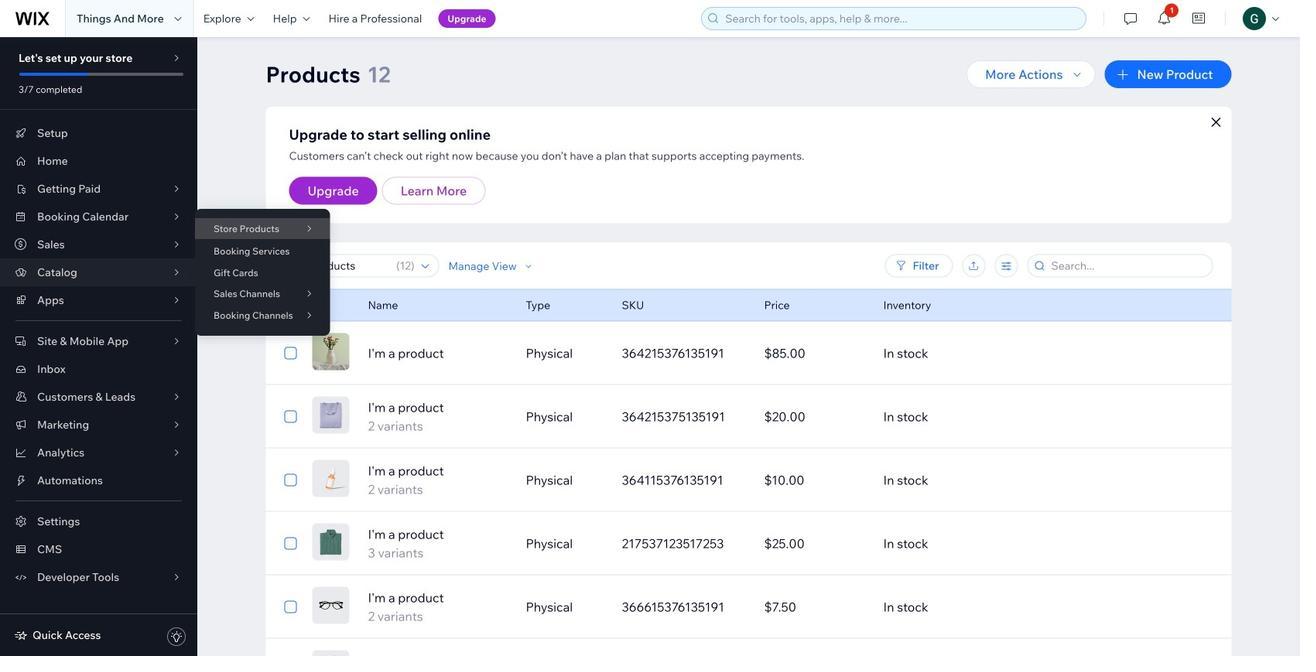 Task type: vqa. For each thing, say whether or not it's contained in the screenshot.
A
no



Task type: describe. For each thing, give the bounding box(es) containing it.
Unsaved view field
[[290, 255, 392, 277]]



Task type: locate. For each thing, give the bounding box(es) containing it.
None checkbox
[[285, 535, 297, 553], [285, 598, 297, 617], [285, 535, 297, 553], [285, 598, 297, 617]]

None checkbox
[[285, 296, 297, 315], [285, 344, 297, 363], [285, 408, 297, 426], [285, 471, 297, 490], [285, 296, 297, 315], [285, 344, 297, 363], [285, 408, 297, 426], [285, 471, 297, 490]]

Search for tools, apps, help & more... field
[[721, 8, 1082, 29]]

Search... field
[[1047, 255, 1208, 277]]

sidebar element
[[0, 37, 197, 656]]



